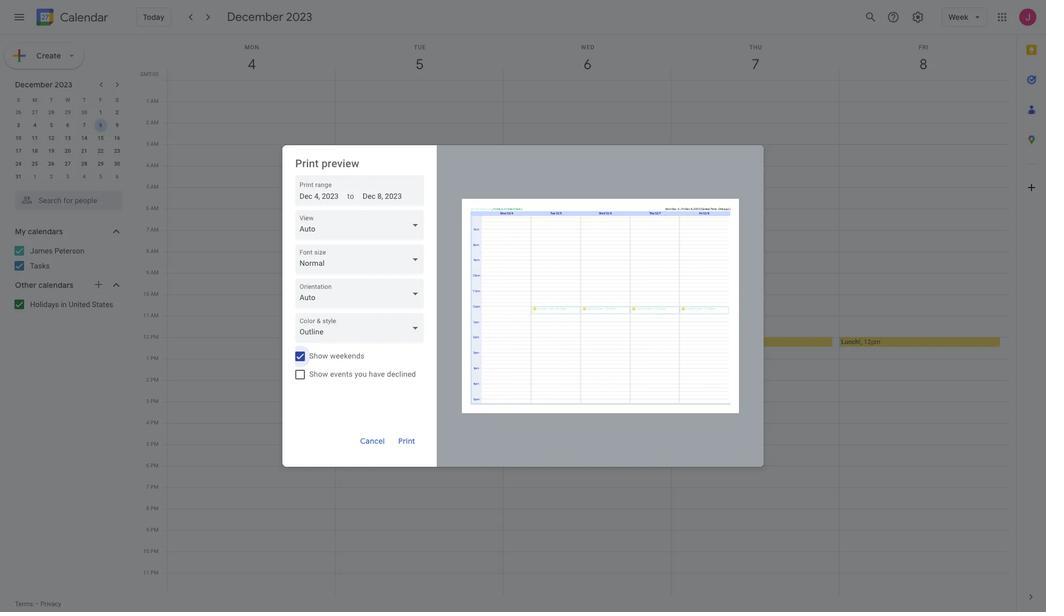 Task type: locate. For each thing, give the bounding box(es) containing it.
terms
[[15, 601, 33, 608]]

2 vertical spatial 7
[[146, 484, 149, 490]]

28 for november 28 element
[[48, 109, 54, 115]]

7 am
[[146, 227, 159, 233]]

1 12pm from the left
[[372, 338, 389, 346]]

3 down november 26 'element' at the top of page
[[17, 122, 20, 128]]

8 cell
[[93, 119, 109, 132]]

pm for 9 pm
[[151, 527, 159, 533]]

2 12pm from the left
[[540, 338, 557, 346]]

row containing 17
[[10, 145, 125, 158]]

1 inside january 1 element
[[33, 174, 36, 180]]

6 for 6 am
[[146, 205, 149, 211]]

5 down 29 element
[[99, 174, 102, 180]]

0 vertical spatial calendars
[[28, 227, 63, 237]]

1 horizontal spatial schedule
[[706, 296, 733, 303]]

11 element
[[28, 132, 41, 145]]

,
[[565, 296, 566, 303], [369, 338, 370, 346], [537, 338, 539, 346], [705, 338, 707, 346], [861, 338, 863, 346]]

calendars inside 'dropdown button'
[[38, 280, 74, 290]]

5 am
[[146, 184, 159, 190]]

0 horizontal spatial 10am
[[400, 296, 416, 303]]

28 down the 21 element
[[81, 161, 87, 167]]

0 vertical spatial print
[[296, 157, 319, 170]]

2 up 3 pm
[[146, 377, 149, 383]]

18 element
[[28, 145, 41, 158]]

10 am from the top
[[151, 291, 159, 297]]

0 vertical spatial 28
[[48, 109, 54, 115]]

0 horizontal spatial 29
[[65, 109, 71, 115]]

barber for barber schedule
[[684, 296, 704, 303]]

1 horizontal spatial s
[[116, 97, 119, 103]]

row containing 26
[[10, 106, 125, 119]]

11 up 18
[[32, 135, 38, 141]]

12pm
[[372, 338, 389, 346], [540, 338, 557, 346], [708, 338, 725, 346], [865, 338, 881, 346]]

support image
[[888, 11, 901, 24]]

3 for 3 am
[[146, 141, 149, 147]]

28 inside 28 element
[[81, 161, 87, 167]]

5 down november 28 element
[[50, 122, 53, 128]]

holidays in united states
[[30, 300, 113, 309]]

28
[[48, 109, 54, 115], [81, 161, 87, 167]]

16
[[114, 135, 120, 141]]

0 horizontal spatial 26
[[15, 109, 21, 115]]

show left events
[[309, 370, 328, 379]]

2 vertical spatial print
[[399, 437, 415, 446]]

1 vertical spatial 27
[[65, 161, 71, 167]]

pm down 5 pm
[[151, 463, 159, 469]]

other calendars button
[[2, 277, 133, 294]]

0 vertical spatial 27
[[32, 109, 38, 115]]

9
[[116, 122, 119, 128], [146, 270, 149, 276], [146, 527, 149, 533]]

1 vertical spatial print
[[300, 181, 314, 189]]

5 cell from the left
[[840, 80, 1008, 595]]

8
[[99, 122, 102, 128], [146, 248, 149, 254], [146, 506, 149, 512]]

lunch!
[[349, 338, 369, 346], [517, 338, 537, 346], [686, 338, 705, 346], [842, 338, 861, 346]]

1 horizontal spatial 2023
[[286, 10, 313, 24]]

tasks
[[30, 262, 50, 270]]

1 down 12 pm
[[146, 356, 149, 361]]

pm for 6 pm
[[151, 463, 159, 469]]

1 for january 1 element
[[33, 174, 36, 180]]

25
[[32, 161, 38, 167]]

28 inside november 28 element
[[48, 109, 54, 115]]

8 up 15
[[99, 122, 102, 128]]

1 vertical spatial 29
[[98, 161, 104, 167]]

29 down 22 element
[[98, 161, 104, 167]]

print
[[296, 157, 319, 170], [300, 181, 314, 189], [399, 437, 415, 446]]

23 element
[[111, 145, 124, 158]]

1 vertical spatial 10
[[143, 291, 149, 297]]

10 element
[[12, 132, 25, 145]]

calendars up in
[[38, 280, 74, 290]]

4 lunch! from the left
[[842, 338, 861, 346]]

24
[[15, 161, 21, 167]]

print for print range
[[300, 181, 314, 189]]

1 horizontal spatial 26
[[48, 161, 54, 167]]

0 vertical spatial show
[[309, 352, 328, 360]]

2 vertical spatial 10
[[143, 549, 149, 555]]

1 lunch! , 12pm from the left
[[349, 338, 389, 346]]

lunch! , 12pm
[[349, 338, 389, 346], [517, 338, 557, 346], [686, 338, 725, 346], [842, 338, 881, 346]]

james
[[30, 247, 53, 255]]

1 down the 25 element
[[33, 174, 36, 180]]

pm for 4 pm
[[151, 420, 159, 426]]

2 cell from the left
[[335, 80, 504, 595]]

2 schedule from the left
[[706, 296, 733, 303]]

End date text field
[[363, 190, 402, 203]]

grid
[[137, 35, 1017, 612]]

11 pm from the top
[[151, 549, 159, 555]]

column header
[[167, 35, 336, 80], [335, 35, 504, 80], [503, 35, 672, 80], [672, 35, 840, 80], [840, 35, 1008, 80]]

pm down '9 pm'
[[151, 549, 159, 555]]

1 horizontal spatial 12
[[143, 334, 149, 340]]

am for 7 am
[[151, 227, 159, 233]]

0 horizontal spatial december
[[15, 80, 53, 90]]

1 schedule from the left
[[537, 296, 565, 303]]

8 pm from the top
[[151, 484, 159, 490]]

27 down m
[[32, 109, 38, 115]]

8 down 7 pm
[[146, 506, 149, 512]]

tab list
[[1017, 35, 1047, 582]]

1 vertical spatial show
[[309, 370, 328, 379]]

12 up 19 at the top of the page
[[48, 135, 54, 141]]

1 vertical spatial 9
[[146, 270, 149, 276]]

1 s from the left
[[17, 97, 20, 103]]

11 inside row
[[32, 135, 38, 141]]

1 vertical spatial 8
[[146, 248, 149, 254]]

12 inside row
[[48, 135, 54, 141]]

t up november 28 element
[[50, 97, 53, 103]]

pm for 11 pm
[[151, 570, 159, 576]]

pm for 10 pm
[[151, 549, 159, 555]]

9 am from the top
[[151, 270, 159, 276]]

9 up 16 at top left
[[116, 122, 119, 128]]

, for fourth cell from the left
[[705, 338, 707, 346]]

january 6 element
[[111, 171, 124, 183]]

am up 8 am
[[151, 227, 159, 233]]

am for 9 am
[[151, 270, 159, 276]]

6 down 5 pm
[[146, 463, 149, 469]]

pm for 1 pm
[[151, 356, 159, 361]]

1 vertical spatial 28
[[81, 161, 87, 167]]

12 for 12 pm
[[143, 334, 149, 340]]

am up 2 am
[[151, 98, 159, 104]]

pm for 12 pm
[[151, 334, 159, 340]]

8 am from the top
[[151, 248, 159, 254]]

2 down 1 am
[[146, 120, 149, 125]]

pm up 3 pm
[[151, 377, 159, 383]]

12 down the 11 am
[[143, 334, 149, 340]]

pm down 7 pm
[[151, 506, 159, 512]]

25 element
[[28, 158, 41, 171]]

declined
[[387, 370, 416, 379]]

30 for november 30 element
[[81, 109, 87, 115]]

2 am from the top
[[151, 120, 159, 125]]

29 for november 29 element
[[65, 109, 71, 115]]

18
[[32, 148, 38, 154]]

show
[[309, 352, 328, 360], [309, 370, 328, 379]]

None field
[[296, 210, 429, 240], [296, 245, 429, 275], [296, 279, 429, 309], [296, 313, 429, 343], [296, 210, 429, 240], [296, 245, 429, 275], [296, 279, 429, 309], [296, 313, 429, 343]]

5 pm
[[146, 441, 159, 447]]

0 vertical spatial 7
[[83, 122, 86, 128]]

7 am from the top
[[151, 227, 159, 233]]

10 up the 11 am
[[143, 291, 149, 297]]

0 horizontal spatial 30
[[81, 109, 87, 115]]

m
[[33, 97, 37, 103]]

1 down f
[[99, 109, 102, 115]]

2 lunch! from the left
[[517, 338, 537, 346]]

pm down 2 pm on the bottom of the page
[[151, 398, 159, 404]]

0 vertical spatial 30
[[81, 109, 87, 115]]

26 left november 27 element
[[15, 109, 21, 115]]

4 down 28 element
[[83, 174, 86, 180]]

9 am
[[146, 270, 159, 276]]

pm down 8 pm
[[151, 527, 159, 533]]

grid containing 10am
[[137, 35, 1017, 612]]

7 up 8 am
[[146, 227, 149, 233]]

lunch! for 3rd cell from right
[[517, 338, 537, 346]]

0 horizontal spatial t
[[50, 97, 53, 103]]

8 inside cell
[[99, 122, 102, 128]]

row
[[163, 80, 1008, 595], [10, 93, 125, 106], [10, 106, 125, 119], [10, 119, 125, 132], [10, 132, 125, 145], [10, 145, 125, 158], [10, 158, 125, 171], [10, 171, 125, 183]]

7 for 7 am
[[146, 227, 149, 233]]

1 vertical spatial 12
[[143, 334, 149, 340]]

1 vertical spatial december
[[15, 80, 53, 90]]

11 down 10 am
[[143, 313, 149, 319]]

5 am from the top
[[151, 184, 159, 190]]

print range
[[300, 181, 332, 189]]

pm for 7 pm
[[151, 484, 159, 490]]

10 up 17 on the left of the page
[[15, 135, 21, 141]]

10 pm from the top
[[151, 527, 159, 533]]

6 for january 6 element
[[116, 174, 119, 180]]

5 for 'january 5' element
[[99, 174, 102, 180]]

row group
[[10, 106, 125, 183]]

2 vertical spatial 11
[[143, 570, 149, 576]]

26 inside 'element'
[[15, 109, 21, 115]]

2 column header from the left
[[335, 35, 504, 80]]

0 vertical spatial 11
[[32, 135, 38, 141]]

10am button
[[335, 294, 497, 423]]

1 vertical spatial 30
[[114, 161, 120, 167]]

1 am from the top
[[151, 98, 159, 104]]

2 for 2 am
[[146, 120, 149, 125]]

pm up 1 pm
[[151, 334, 159, 340]]

am for 3 am
[[151, 141, 159, 147]]

december 2023
[[227, 10, 313, 24], [15, 80, 72, 90]]

1 barber from the left
[[516, 296, 536, 303]]

today
[[143, 12, 165, 22]]

0 vertical spatial 10
[[15, 135, 21, 141]]

january 2 element
[[45, 171, 58, 183]]

5 down 4 pm
[[146, 441, 149, 447]]

3 pm from the top
[[151, 377, 159, 383]]

3
[[17, 122, 20, 128], [146, 141, 149, 147], [66, 174, 69, 180], [146, 398, 149, 404]]

1 vertical spatial calendars
[[38, 280, 74, 290]]

calendars up james in the left top of the page
[[28, 227, 63, 237]]

4 up 5 am
[[146, 163, 149, 168]]

1 show from the top
[[309, 352, 328, 360]]

10
[[15, 135, 21, 141], [143, 291, 149, 297], [143, 549, 149, 555]]

calendars for other calendars
[[38, 280, 74, 290]]

7 up 8 pm
[[146, 484, 149, 490]]

26
[[15, 109, 21, 115], [48, 161, 54, 167]]

3 down 2 pm on the bottom of the page
[[146, 398, 149, 404]]

5 down 4 am
[[146, 184, 149, 190]]

cancel button
[[356, 429, 390, 454]]

11 am from the top
[[151, 313, 159, 319]]

cell containing 10am
[[335, 80, 504, 595]]

4 for january 4 element
[[83, 174, 86, 180]]

27 element
[[61, 158, 74, 171]]

6 for 6 pm
[[146, 463, 149, 469]]

0 vertical spatial 2023
[[286, 10, 313, 24]]

s
[[17, 97, 20, 103], [116, 97, 119, 103]]

1 horizontal spatial 10am
[[568, 296, 584, 303]]

3 column header from the left
[[503, 35, 672, 80]]

12
[[48, 135, 54, 141], [143, 334, 149, 340]]

t up november 30 element
[[83, 97, 86, 103]]

3 cell from the left
[[503, 80, 672, 595]]

5 for 5 pm
[[146, 441, 149, 447]]

6 am from the top
[[151, 205, 159, 211]]

am for 4 am
[[151, 163, 159, 168]]

27
[[32, 109, 38, 115], [65, 161, 71, 167]]

20 element
[[61, 145, 74, 158]]

2 lunch! , 12pm from the left
[[517, 338, 557, 346]]

december
[[227, 10, 284, 24], [15, 80, 53, 90]]

1 vertical spatial 7
[[146, 227, 149, 233]]

0 horizontal spatial 12
[[48, 135, 54, 141]]

print up print range
[[296, 157, 319, 170]]

30 for 30 element
[[114, 161, 120, 167]]

14
[[81, 135, 87, 141]]

0 horizontal spatial 28
[[48, 109, 54, 115]]

1 vertical spatial 2023
[[55, 80, 72, 90]]

10 pm
[[143, 549, 159, 555]]

26 down 19 element
[[48, 161, 54, 167]]

2 pm from the top
[[151, 356, 159, 361]]

4 am from the top
[[151, 163, 159, 168]]

1 cell from the left
[[168, 80, 336, 595]]

, for 3rd cell from right
[[537, 338, 539, 346]]

9 up 10 pm
[[146, 527, 149, 533]]

print button
[[390, 429, 424, 454]]

weekends
[[330, 352, 365, 360]]

11
[[32, 135, 38, 141], [143, 313, 149, 319], [143, 570, 149, 576]]

1 vertical spatial 11
[[143, 313, 149, 319]]

show left weekends
[[309, 352, 328, 360]]

2 vertical spatial 8
[[146, 506, 149, 512]]

am down 4 am
[[151, 184, 159, 190]]

0 vertical spatial 12
[[48, 135, 54, 141]]

3 down 2 am
[[146, 141, 149, 147]]

0 vertical spatial 26
[[15, 109, 21, 115]]

am for 8 am
[[151, 248, 159, 254]]

0 vertical spatial 29
[[65, 109, 71, 115]]

pm down 4 pm
[[151, 441, 159, 447]]

6 down november 29 element
[[66, 122, 69, 128]]

pm down 10 pm
[[151, 570, 159, 576]]

1 10am from the left
[[400, 296, 416, 303]]

am up 7 am at the top left
[[151, 205, 159, 211]]

other
[[15, 280, 37, 290]]

schedule for barber schedule , 10am
[[537, 296, 565, 303]]

november 30 element
[[78, 106, 91, 119]]

3 inside "element"
[[66, 174, 69, 180]]

pm up 8 pm
[[151, 484, 159, 490]]

6 up 7 am at the top left
[[146, 205, 149, 211]]

am down 1 am
[[151, 120, 159, 125]]

7 inside row
[[83, 122, 86, 128]]

print preview element
[[0, 0, 1047, 612]]

pm
[[151, 334, 159, 340], [151, 356, 159, 361], [151, 377, 159, 383], [151, 398, 159, 404], [151, 420, 159, 426], [151, 441, 159, 447], [151, 463, 159, 469], [151, 484, 159, 490], [151, 506, 159, 512], [151, 527, 159, 533], [151, 549, 159, 555], [151, 570, 159, 576]]

1 vertical spatial december 2023
[[15, 80, 72, 90]]

2 10am from the left
[[568, 296, 584, 303]]

9 up 10 am
[[146, 270, 149, 276]]

11 am
[[143, 313, 159, 319]]

am down 8 am
[[151, 270, 159, 276]]

10am inside 10am button
[[400, 296, 416, 303]]

3 down 27 element
[[66, 174, 69, 180]]

1 lunch! from the left
[[349, 338, 369, 346]]

0 vertical spatial december
[[227, 10, 284, 24]]

2 barber from the left
[[684, 296, 704, 303]]

9 pm from the top
[[151, 506, 159, 512]]

1 up 2 am
[[146, 98, 149, 104]]

0 horizontal spatial 27
[[32, 109, 38, 115]]

3 12pm from the left
[[708, 338, 725, 346]]

1 pm
[[146, 356, 159, 361]]

27 down 20 element at the top of the page
[[65, 161, 71, 167]]

2 horizontal spatial 10am
[[736, 296, 752, 303]]

3 lunch! from the left
[[686, 338, 705, 346]]

1 horizontal spatial 30
[[114, 161, 120, 167]]

lunch! for cell containing 10am
[[349, 338, 369, 346]]

1 vertical spatial 26
[[48, 161, 54, 167]]

s up november 26 'element' at the top of page
[[17, 97, 20, 103]]

calendars inside dropdown button
[[28, 227, 63, 237]]

print right the 'cancel'
[[399, 437, 415, 446]]

0 horizontal spatial schedule
[[537, 296, 565, 303]]

29 element
[[94, 158, 107, 171]]

print up start date text field
[[300, 181, 314, 189]]

2 vertical spatial 9
[[146, 527, 149, 533]]

10 inside 'december 2023' grid
[[15, 135, 21, 141]]

am down 2 am
[[151, 141, 159, 147]]

30 down 23 element
[[114, 161, 120, 167]]

30 right november 29 element
[[81, 109, 87, 115]]

9 inside row
[[116, 122, 119, 128]]

3 am
[[146, 141, 159, 147]]

7 down november 30 element
[[83, 122, 86, 128]]

26 element
[[45, 158, 58, 171]]

0 vertical spatial 8
[[99, 122, 102, 128]]

9 for 9 am
[[146, 270, 149, 276]]

january 4 element
[[78, 171, 91, 183]]

1 horizontal spatial barber
[[684, 296, 704, 303]]

am down 9 am at top left
[[151, 291, 159, 297]]

in
[[61, 300, 67, 309]]

8 am
[[146, 248, 159, 254]]

6 down 30 element
[[116, 174, 119, 180]]

8 down 7 am at the top left
[[146, 248, 149, 254]]

3 lunch! , 12pm from the left
[[686, 338, 725, 346]]

11 down 10 pm
[[143, 570, 149, 576]]

3 10am from the left
[[736, 296, 752, 303]]

30
[[81, 109, 87, 115], [114, 161, 120, 167]]

1 horizontal spatial december
[[227, 10, 284, 24]]

29 down w
[[65, 109, 71, 115]]

show for show events you have declined
[[309, 370, 328, 379]]

30 element
[[111, 158, 124, 171]]

9 for 9
[[116, 122, 119, 128]]

0 horizontal spatial december 2023
[[15, 80, 72, 90]]

calendars for my calendars
[[28, 227, 63, 237]]

1 horizontal spatial 27
[[65, 161, 71, 167]]

2 show from the top
[[309, 370, 328, 379]]

schedule
[[537, 296, 565, 303], [706, 296, 733, 303]]

am up 5 am
[[151, 163, 159, 168]]

am up 12 pm
[[151, 313, 159, 319]]

21 element
[[78, 145, 91, 158]]

row containing 24
[[10, 158, 125, 171]]

None search field
[[0, 187, 133, 210]]

cell
[[168, 80, 336, 595], [335, 80, 504, 595], [503, 80, 672, 595], [671, 80, 840, 595], [840, 80, 1008, 595]]

12pm for cell containing 10am
[[372, 338, 389, 346]]

lunch! , 12pm for fourth cell from the left
[[686, 338, 725, 346]]

3 am from the top
[[151, 141, 159, 147]]

s right f
[[116, 97, 119, 103]]

7 pm from the top
[[151, 463, 159, 469]]

am down 7 am at the top left
[[151, 248, 159, 254]]

12 pm from the top
[[151, 570, 159, 576]]

cell containing lunch!
[[840, 80, 1008, 595]]

0 vertical spatial 9
[[116, 122, 119, 128]]

1
[[146, 98, 149, 104], [99, 109, 102, 115], [33, 174, 36, 180], [146, 356, 149, 361]]

6 pm from the top
[[151, 441, 159, 447]]

5 pm from the top
[[151, 420, 159, 426]]

holidays
[[30, 300, 59, 309]]

28 left november 29 element
[[48, 109, 54, 115]]

today button
[[136, 8, 171, 27]]

4 up 5 pm
[[146, 420, 149, 426]]

27 for november 27 element
[[32, 109, 38, 115]]

preview
[[322, 157, 360, 170]]

am for 10 am
[[151, 291, 159, 297]]

gmt-05
[[140, 71, 159, 77]]

1 t from the left
[[50, 97, 53, 103]]

1 horizontal spatial t
[[83, 97, 86, 103]]

11 for 11
[[32, 135, 38, 141]]

my calendars
[[15, 227, 63, 237]]

barber schedule , 10am
[[516, 296, 584, 303]]

pm up 2 pm on the bottom of the page
[[151, 356, 159, 361]]

4 for 4 pm
[[146, 420, 149, 426]]

print preview
[[296, 157, 360, 170]]

0 horizontal spatial barber
[[516, 296, 536, 303]]

10 up 11 pm at the left of page
[[143, 549, 149, 555]]

6
[[66, 122, 69, 128], [116, 174, 119, 180], [146, 205, 149, 211], [146, 463, 149, 469]]

pm up 5 pm
[[151, 420, 159, 426]]

29 for 29 element
[[98, 161, 104, 167]]

november 26 element
[[12, 106, 25, 119]]

8 for 8 pm
[[146, 506, 149, 512]]

gmt-
[[140, 71, 153, 77]]

calendar heading
[[58, 10, 108, 24]]

2 s from the left
[[116, 97, 119, 103]]

2 for 2 pm
[[146, 377, 149, 383]]

3 for 3 pm
[[146, 398, 149, 404]]

10 for 10 am
[[143, 291, 149, 297]]

2 down '26' element
[[50, 174, 53, 180]]

19 element
[[45, 145, 58, 158]]

12 inside grid
[[143, 334, 149, 340]]

1 horizontal spatial 29
[[98, 161, 104, 167]]

0 horizontal spatial s
[[17, 97, 20, 103]]

calendars
[[28, 227, 63, 237], [38, 280, 74, 290]]

3 for january 3 "element"
[[66, 174, 69, 180]]

8 for 8 am
[[146, 248, 149, 254]]

1 pm from the top
[[151, 334, 159, 340]]

1 horizontal spatial december 2023
[[227, 10, 313, 24]]

3 pm
[[146, 398, 159, 404]]

2
[[116, 109, 119, 115], [146, 120, 149, 125], [50, 174, 53, 180], [146, 377, 149, 383]]

1 horizontal spatial 28
[[81, 161, 87, 167]]

4 pm from the top
[[151, 398, 159, 404]]

12pm for 3rd cell from right
[[540, 338, 557, 346]]

t
[[50, 97, 53, 103], [83, 97, 86, 103]]

4
[[33, 122, 36, 128], [146, 163, 149, 168], [83, 174, 86, 180], [146, 420, 149, 426]]

2023
[[286, 10, 313, 24], [55, 80, 72, 90]]



Task type: vqa. For each thing, say whether or not it's contained in the screenshot.


Task type: describe. For each thing, give the bounding box(es) containing it.
james peterson
[[30, 247, 84, 255]]

november 27 element
[[28, 106, 41, 119]]

row containing s
[[10, 93, 125, 106]]

4 for 4 am
[[146, 163, 149, 168]]

21
[[81, 148, 87, 154]]

10 am
[[143, 291, 159, 297]]

row group containing 26
[[10, 106, 125, 183]]

peterson
[[55, 247, 84, 255]]

show events you have declined
[[309, 370, 416, 379]]

terms link
[[15, 601, 33, 608]]

2 pm
[[146, 377, 159, 383]]

7 for 7 pm
[[146, 484, 149, 490]]

cancel
[[360, 437, 385, 446]]

row containing 10am
[[163, 80, 1008, 595]]

schedule for barber schedule
[[706, 296, 733, 303]]

november 29 element
[[61, 106, 74, 119]]

9 for 9 pm
[[146, 527, 149, 533]]

8 pm
[[146, 506, 159, 512]]

terms – privacy
[[15, 601, 61, 608]]

1 for 1 am
[[146, 98, 149, 104]]

11 pm
[[143, 570, 159, 576]]

lunch! , 12pm for cell containing 10am
[[349, 338, 389, 346]]

privacy
[[41, 601, 61, 608]]

january 3 element
[[61, 171, 74, 183]]

Start date text field
[[300, 190, 339, 203]]

4 12pm from the left
[[865, 338, 881, 346]]

26 for '26' element
[[48, 161, 54, 167]]

9 pm
[[146, 527, 159, 533]]

main drawer image
[[13, 11, 26, 24]]

print for print preview
[[296, 157, 319, 170]]

4 am
[[146, 163, 159, 168]]

31
[[15, 174, 21, 180]]

5 for 5 am
[[146, 184, 149, 190]]

print inside button
[[399, 437, 415, 446]]

lunch! , 12pm for 3rd cell from right
[[517, 338, 557, 346]]

print preview image
[[462, 199, 739, 413]]

14 element
[[78, 132, 91, 145]]

privacy link
[[41, 601, 61, 608]]

28 for 28 element
[[81, 161, 87, 167]]

13
[[65, 135, 71, 141]]

my
[[15, 227, 26, 237]]

have
[[369, 370, 385, 379]]

am for 1 am
[[151, 98, 159, 104]]

am for 11 am
[[151, 313, 159, 319]]

show for show weekends
[[309, 352, 328, 360]]

calendar element
[[34, 6, 108, 30]]

2 up 16 at top left
[[116, 109, 119, 115]]

pm for 3 pm
[[151, 398, 159, 404]]

january 1 element
[[28, 171, 41, 183]]

6 pm
[[146, 463, 159, 469]]

row containing 10
[[10, 132, 125, 145]]

pm for 8 pm
[[151, 506, 159, 512]]

november 28 element
[[45, 106, 58, 119]]

my calendars list
[[2, 242, 133, 275]]

pm for 5 pm
[[151, 441, 159, 447]]

17 element
[[12, 145, 25, 158]]

12 for 12
[[48, 135, 54, 141]]

13 element
[[61, 132, 74, 145]]

am for 2 am
[[151, 120, 159, 125]]

0 horizontal spatial 2023
[[55, 80, 72, 90]]

26 for november 26 'element' at the top of page
[[15, 109, 21, 115]]

4 lunch! , 12pm from the left
[[842, 338, 881, 346]]

row containing 3
[[10, 119, 125, 132]]

4 pm
[[146, 420, 159, 426]]

to
[[348, 192, 354, 201]]

show weekends
[[309, 352, 365, 360]]

barber for barber schedule , 10am
[[516, 296, 536, 303]]

1 am
[[146, 98, 159, 104]]

2 am
[[146, 120, 159, 125]]

4 cell from the left
[[671, 80, 840, 595]]

28 element
[[78, 158, 91, 171]]

1 column header from the left
[[167, 35, 336, 80]]

row containing 31
[[10, 171, 125, 183]]

31 element
[[12, 171, 25, 183]]

–
[[35, 601, 39, 608]]

, for cell containing 10am
[[369, 338, 370, 346]]

6 am
[[146, 205, 159, 211]]

2 t from the left
[[83, 97, 86, 103]]

december 2023 grid
[[10, 93, 125, 183]]

22 element
[[94, 145, 107, 158]]

15
[[98, 135, 104, 141]]

0 vertical spatial december 2023
[[227, 10, 313, 24]]

lunch! for fourth cell from the left
[[686, 338, 705, 346]]

7 pm
[[146, 484, 159, 490]]

w
[[65, 97, 70, 103]]

january 5 element
[[94, 171, 107, 183]]

27 for 27 element
[[65, 161, 71, 167]]

you
[[355, 370, 367, 379]]

range
[[315, 181, 332, 189]]

19
[[48, 148, 54, 154]]

16 element
[[111, 132, 124, 145]]

11 for 11 am
[[143, 313, 149, 319]]

17
[[15, 148, 21, 154]]

4 down november 27 element
[[33, 122, 36, 128]]

events
[[330, 370, 353, 379]]

22
[[98, 148, 104, 154]]

23
[[114, 148, 120, 154]]

1 for 1 pm
[[146, 356, 149, 361]]

8 for 8
[[99, 122, 102, 128]]

10 for 10 pm
[[143, 549, 149, 555]]

24 element
[[12, 158, 25, 171]]

barber schedule
[[684, 296, 733, 303]]

2 for january 2 element
[[50, 174, 53, 180]]

5 column header from the left
[[840, 35, 1008, 80]]

05
[[153, 71, 159, 77]]

other calendars
[[15, 280, 74, 290]]

calendar
[[60, 10, 108, 24]]

am for 5 am
[[151, 184, 159, 190]]

4 column header from the left
[[672, 35, 840, 80]]

pm for 2 pm
[[151, 377, 159, 383]]

united
[[69, 300, 90, 309]]

states
[[92, 300, 113, 309]]

20
[[65, 148, 71, 154]]

am for 6 am
[[151, 205, 159, 211]]

my calendars button
[[2, 223, 133, 240]]

12 pm
[[143, 334, 159, 340]]

11 for 11 pm
[[143, 570, 149, 576]]

f
[[99, 97, 102, 103]]

7 for 7
[[83, 122, 86, 128]]

12 element
[[45, 132, 58, 145]]

15 element
[[94, 132, 107, 145]]

12pm for fourth cell from the left
[[708, 338, 725, 346]]

10 for 10
[[15, 135, 21, 141]]



